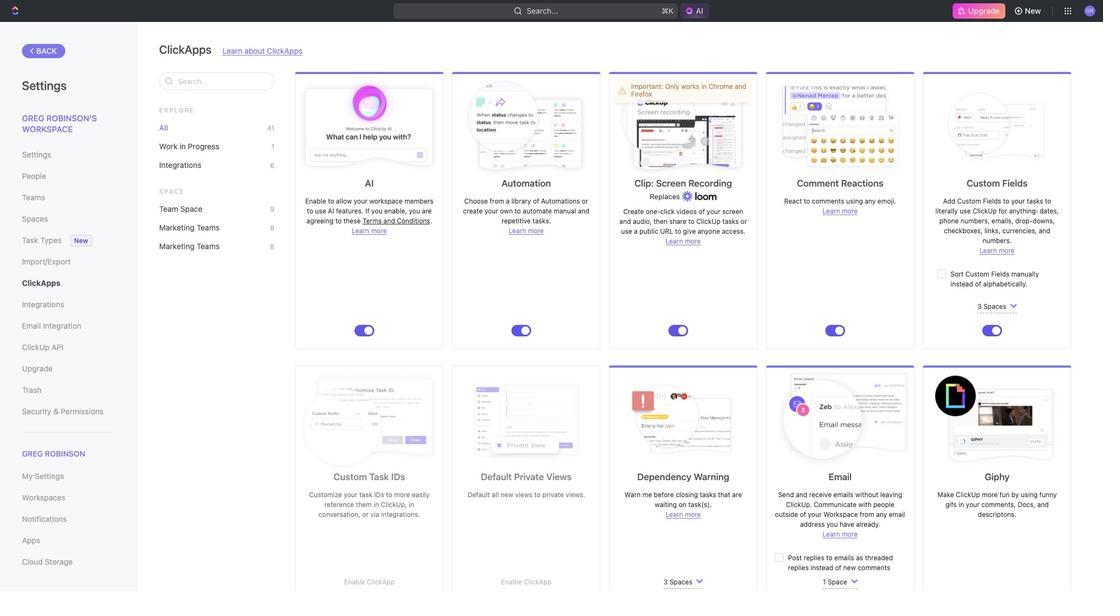 Task type: vqa. For each thing, say whether or not it's contained in the screenshot.


Task type: describe. For each thing, give the bounding box(es) containing it.
ai inside enable to allow your workspace members to use ai features. if you enable, you are agreeing to these
[[328, 207, 334, 215]]

0 vertical spatial space
[[159, 188, 184, 195]]

enable for default private views
[[501, 578, 522, 586]]

warn
[[625, 491, 641, 499]]

workspaces
[[22, 493, 65, 502]]

learn down these
[[352, 227, 369, 235]]

learn left about
[[223, 46, 242, 55]]

robinson
[[45, 449, 85, 458]]

cloud storage
[[22, 557, 73, 566]]

learn up emails
[[823, 530, 840, 538]]

tasks.
[[533, 217, 551, 225]]

or inside choose from a library of automations or create your own to automate manual and repetitive tasks. learn more
[[582, 197, 588, 205]]

views.
[[566, 491, 585, 499]]

automate
[[523, 207, 552, 215]]

new inside button
[[1025, 6, 1041, 15]]

closing
[[676, 491, 698, 499]]

2 vertical spatial spaces
[[670, 578, 692, 586]]

1 marketing from the top
[[159, 223, 195, 232]]

or inside the customize your task ids to more easily reference them in clickup, in conversation, or via integrations.
[[362, 510, 369, 519]]

in up via
[[374, 501, 379, 509]]

enable inside enable to allow your workspace members to use ai features. if you enable, you are agreeing to these
[[305, 197, 326, 205]]

react
[[784, 197, 802, 205]]

1 vertical spatial teams
[[197, 223, 220, 232]]

for
[[999, 207, 1007, 215]]

teams inside the settings element
[[22, 193, 45, 202]]

tasks inside warn me before closing tasks that are waiting on task(s). learn more
[[700, 491, 716, 499]]

learn more link for ai
[[352, 227, 387, 235]]

to left allow
[[328, 197, 334, 205]]

learn more for learn more link associated with ai
[[352, 227, 387, 235]]

add
[[943, 197, 955, 205]]

task types
[[22, 235, 61, 245]]

more up emails
[[842, 530, 858, 538]]

more down 'terms'
[[371, 227, 387, 235]]

back
[[36, 46, 57, 55]]

your inside create one-click videos of your screen and audio, then share to clickup tasks or use a public url to give anyone access. learn more
[[707, 207, 721, 216]]

a inside choose from a library of automations or create your own to automate manual and repetitive tasks. learn more
[[506, 197, 510, 205]]

important:
[[631, 82, 663, 91]]

learn more link for automation
[[509, 227, 544, 235]]

post
[[788, 554, 802, 562]]

terms and conditions link
[[363, 217, 430, 225]]

new button
[[1010, 2, 1048, 20]]

custom inside add custom fields to your tasks to literally use clickup for anything: dates, phone numbers, emails, drop-downs, checkboxes, links, currencies, and numbers. learn more
[[957, 197, 981, 205]]

fun
[[1000, 491, 1010, 499]]

currencies,
[[1002, 227, 1037, 235]]

security
[[22, 407, 51, 416]]

people
[[22, 171, 46, 181]]

greg for greg robinson's workspace
[[22, 113, 44, 123]]

recording
[[688, 178, 732, 189]]

easily
[[412, 491, 430, 499]]

fields for manually
[[991, 270, 1010, 278]]

custom task ids
[[334, 471, 405, 482]]

my settings
[[22, 472, 64, 481]]

to inside the customize your task ids to more easily reference them in clickup, in conversation, or via integrations.
[[386, 491, 392, 499]]

warning
[[694, 471, 729, 482]]

custom up the task at the left bottom of page
[[334, 471, 367, 482]]

add custom fields to your tasks to literally use clickup for anything: dates, phone numbers, emails, drop-downs, checkboxes, links, currencies, and numbers. learn more
[[936, 197, 1059, 255]]

manually
[[1011, 270, 1039, 278]]

and inside make clickup more fun by using funny gifs in your comments, docs, and descriptons.
[[1037, 501, 1049, 509]]

2 marketing from the top
[[159, 241, 195, 251]]

on
[[679, 501, 686, 509]]

2 horizontal spatial clickapps
[[267, 46, 303, 55]]

clickup api
[[22, 342, 63, 352]]

permissions
[[61, 407, 103, 416]]

downs,
[[1033, 217, 1055, 225]]

workspace
[[369, 197, 403, 205]]

0 horizontal spatial new
[[501, 491, 513, 499]]

trash
[[22, 385, 42, 395]]

apps link
[[22, 531, 115, 550]]

clickup inside create one-click videos of your screen and audio, then share to clickup tasks or use a public url to give anyone access. learn more
[[696, 217, 721, 226]]

1 horizontal spatial clickapps
[[159, 43, 212, 56]]

manual
[[554, 207, 576, 215]]

learn more link up emails
[[823, 530, 858, 538]]

workspace
[[22, 124, 73, 134]]

features.
[[336, 207, 363, 215]]

allow
[[336, 197, 352, 205]]

comments inside react to comments using any emoji. learn more
[[812, 197, 844, 205]]

clip:
[[634, 178, 654, 189]]

2 vertical spatial settings
[[35, 472, 64, 481]]

create one-click videos of your screen and audio, then share to clickup tasks or use a public url to give anyone access. learn more
[[619, 207, 747, 245]]

learn inside add custom fields to your tasks to literally use clickup for anything: dates, phone numbers, emails, drop-downs, checkboxes, links, currencies, and numbers. learn more
[[980, 246, 997, 255]]

from
[[490, 197, 504, 205]]

chrome
[[709, 82, 733, 91]]

learn more link for custom fields
[[980, 246, 1015, 255]]

post replies to emails as threaded replies instead of new comments
[[788, 554, 893, 572]]

to up the dates,
[[1045, 197, 1051, 205]]

2 horizontal spatial spaces
[[984, 302, 1006, 311]]

that
[[718, 491, 730, 499]]

then
[[654, 217, 668, 226]]

email integration link
[[22, 317, 115, 335]]

docs,
[[1018, 501, 1036, 509]]

1 vertical spatial replies
[[788, 564, 809, 572]]

back link
[[22, 44, 65, 58]]

default for default private views
[[481, 471, 512, 482]]

teams link
[[22, 188, 115, 207]]

2 vertical spatial teams
[[197, 241, 220, 251]]

1 vertical spatial 3
[[664, 578, 668, 586]]

dependency
[[637, 471, 691, 482]]

them
[[356, 501, 372, 509]]

private
[[514, 471, 544, 482]]

my
[[22, 472, 33, 481]]

greg robinson
[[22, 449, 85, 458]]

task inside the settings element
[[22, 235, 38, 245]]

1 for 1
[[271, 143, 274, 151]]

custom fields
[[967, 178, 1028, 189]]

to left these
[[335, 217, 342, 225]]

custom up for
[[967, 178, 1000, 189]]

to down "share"
[[675, 227, 681, 235]]

learn inside choose from a library of automations or create your own to automate manual and repetitive tasks. learn more
[[509, 227, 526, 235]]

cloud storage link
[[22, 553, 115, 571]]

library
[[512, 197, 531, 205]]

clickapps inside the settings element
[[22, 278, 60, 288]]

numbers.
[[983, 237, 1012, 245]]

a inside create one-click videos of your screen and audio, then share to clickup tasks or use a public url to give anyone access. learn more
[[634, 227, 638, 235]]

use inside enable to allow your workspace members to use ai features. if you enable, you are agreeing to these
[[315, 207, 326, 215]]

0 horizontal spatial upgrade link
[[22, 359, 115, 378]]

your inside make clickup more fun by using funny gifs in your comments, docs, and descriptons.
[[966, 501, 980, 509]]

terms
[[363, 217, 382, 225]]

and inside create one-click videos of your screen and audio, then share to clickup tasks or use a public url to give anyone access. learn more
[[619, 217, 631, 226]]

notifications
[[22, 514, 67, 524]]

learn about clickapps link
[[223, 46, 303, 55]]

security & permissions
[[22, 407, 103, 416]]

reference
[[324, 501, 354, 509]]

choose from a library of automations or create your own to automate manual and repetitive tasks. learn more
[[463, 197, 590, 235]]

clickup inside add custom fields to your tasks to literally use clickup for anything: dates, phone numbers, emails, drop-downs, checkboxes, links, currencies, and numbers. learn more
[[973, 207, 997, 215]]

checkboxes,
[[944, 227, 983, 235]]

progress
[[188, 142, 219, 151]]

1 horizontal spatial upgrade
[[968, 6, 1000, 15]]

clickup inside the settings element
[[22, 342, 50, 352]]

spaces link
[[22, 210, 115, 228]]

my settings link
[[22, 467, 115, 486]]

team
[[159, 204, 178, 213]]

0 vertical spatial ids
[[391, 471, 405, 482]]

integrations.
[[381, 510, 420, 519]]

private
[[543, 491, 564, 499]]

to up give
[[688, 217, 695, 226]]

customize
[[309, 491, 342, 499]]

alphabetically.
[[983, 280, 1028, 288]]

sort
[[951, 270, 964, 278]]

as
[[856, 554, 863, 562]]

dependency warning
[[637, 471, 729, 482]]

gr
[[1086, 7, 1094, 14]]

create
[[623, 207, 644, 216]]

in down easily
[[409, 501, 414, 509]]

tasks inside create one-click videos of your screen and audio, then share to clickup tasks or use a public url to give anyone access. learn more
[[722, 217, 739, 226]]

space for team
[[180, 204, 202, 213]]

default private views
[[481, 471, 572, 482]]

and inside important: only works in chrome and firefox
[[735, 82, 746, 91]]

make
[[938, 491, 954, 499]]

emails,
[[992, 217, 1013, 225]]

tasks inside add custom fields to your tasks to literally use clickup for anything: dates, phone numbers, emails, drop-downs, checkboxes, links, currencies, and numbers. learn more
[[1027, 197, 1043, 205]]

all
[[159, 123, 168, 132]]

enable clickapp for task
[[344, 578, 395, 586]]

to inside choose from a library of automations or create your own to automate manual and repetitive tasks. learn more
[[515, 207, 521, 215]]

2 marketing teams from the top
[[159, 241, 220, 251]]

learn inside react to comments using any emoji. learn more
[[823, 207, 840, 215]]

more inside react to comments using any emoji. learn more
[[842, 207, 858, 215]]

integration
[[43, 321, 81, 330]]

custom inside sort custom fields manually instead of alphabetically.
[[965, 270, 989, 278]]



Task type: locate. For each thing, give the bounding box(es) containing it.
clickapps link
[[22, 274, 115, 293]]

0 vertical spatial 1
[[271, 143, 274, 151]]

your inside choose from a library of automations or create your own to automate manual and repetitive tasks. learn more
[[485, 207, 498, 215]]

0 horizontal spatial or
[[362, 510, 369, 519]]

important: only works in chrome and firefox
[[631, 82, 746, 98]]

0 vertical spatial 8
[[270, 224, 274, 232]]

upgrade link down clickup api link
[[22, 359, 115, 378]]

comments
[[812, 197, 844, 205], [858, 564, 890, 572]]

or right the automations
[[582, 197, 588, 205]]

2 enable clickapp from the left
[[501, 578, 552, 586]]

1 vertical spatial instead
[[811, 564, 833, 572]]

1 vertical spatial fields
[[983, 197, 1001, 205]]

replies down post
[[788, 564, 809, 572]]

0 horizontal spatial a
[[506, 197, 510, 205]]

learn more link down on
[[666, 510, 701, 519]]

2 vertical spatial tasks
[[700, 491, 716, 499]]

warn me before closing tasks that are waiting on task(s). learn more
[[625, 491, 742, 519]]

comment
[[797, 178, 839, 189]]

a down audio,
[[634, 227, 638, 235]]

1 marketing teams from the top
[[159, 223, 220, 232]]

repetitive
[[502, 217, 531, 225]]

ids inside the customize your task ids to more easily reference them in clickup, in conversation, or via integrations.
[[374, 491, 384, 499]]

0 vertical spatial greg
[[22, 113, 44, 123]]

0 vertical spatial comments
[[812, 197, 844, 205]]

clickup api link
[[22, 338, 115, 357]]

a up own
[[506, 197, 510, 205]]

clickapp for private
[[524, 578, 552, 586]]

of
[[533, 197, 539, 205], [699, 207, 705, 216], [975, 280, 981, 288], [835, 564, 841, 572]]

1 you from the left
[[371, 207, 383, 215]]

your up if
[[354, 197, 367, 205]]

to right views
[[534, 491, 541, 499]]

email integration
[[22, 321, 81, 330]]

emails
[[834, 554, 854, 562]]

ai up agreeing
[[328, 207, 334, 215]]

your left screen at top
[[707, 207, 721, 216]]

1 horizontal spatial task
[[369, 471, 389, 482]]

using
[[846, 197, 863, 205], [1021, 491, 1038, 499]]

1 for 1 space
[[823, 578, 826, 586]]

0 horizontal spatial 3
[[664, 578, 668, 586]]

default left all at the left bottom of the page
[[468, 491, 490, 499]]

1 vertical spatial spaces
[[984, 302, 1006, 311]]

0 vertical spatial new
[[1025, 6, 1041, 15]]

emoji.
[[878, 197, 896, 205]]

0 vertical spatial marketing
[[159, 223, 195, 232]]

1 horizontal spatial integrations
[[159, 160, 201, 170]]

of inside choose from a library of automations or create your own to automate manual and repetitive tasks. learn more
[[533, 197, 539, 205]]

access.
[[722, 227, 745, 235]]

more inside create one-click videos of your screen and audio, then share to clickup tasks or use a public url to give anyone access. learn more
[[685, 237, 701, 245]]

clickapp for task
[[367, 578, 395, 586]]

to up for
[[1003, 197, 1009, 205]]

or up access.
[[741, 217, 747, 226]]

spaces
[[22, 214, 48, 223], [984, 302, 1006, 311], [670, 578, 692, 586]]

of inside create one-click videos of your screen and audio, then share to clickup tasks or use a public url to give anyone access. learn more
[[699, 207, 705, 216]]

and right the 'manual'
[[578, 207, 590, 215]]

replies
[[804, 554, 824, 562], [788, 564, 809, 572]]

in right gifs
[[959, 501, 964, 509]]

fields for to
[[983, 197, 1001, 205]]

learn inside create one-click videos of your screen and audio, then share to clickup tasks or use a public url to give anyone access. learn more
[[666, 237, 683, 245]]

default all new views to private views.
[[468, 491, 585, 499]]

learn more for learn more link above emails
[[823, 530, 858, 538]]

import/export link
[[22, 252, 115, 271]]

of down emails
[[835, 564, 841, 572]]

1 horizontal spatial instead
[[951, 280, 973, 288]]

space down post replies to emails as threaded replies instead of new comments
[[828, 578, 847, 586]]

email for email integration
[[22, 321, 41, 330]]

use up agreeing
[[315, 207, 326, 215]]

your inside add custom fields to your tasks to literally use clickup for anything: dates, phone numbers, emails, drop-downs, checkboxes, links, currencies, and numbers. learn more
[[1011, 197, 1025, 205]]

more up clickup,
[[394, 491, 410, 499]]

use up numbers,
[[960, 207, 971, 215]]

firefox
[[631, 90, 652, 98]]

1 horizontal spatial use
[[621, 227, 632, 235]]

and inside choose from a library of automations or create your own to automate manual and repetitive tasks. learn more
[[578, 207, 590, 215]]

new inside post replies to emails as threaded replies instead of new comments
[[843, 564, 856, 572]]

learn more link for dependency warning
[[666, 510, 701, 519]]

comments down threaded
[[858, 564, 890, 572]]

reactions
[[841, 178, 884, 189]]

learn more down 'terms'
[[352, 227, 387, 235]]

click
[[660, 207, 675, 216]]

or
[[582, 197, 588, 205], [741, 217, 747, 226], [362, 510, 369, 519]]

0 vertical spatial a
[[506, 197, 510, 205]]

0 horizontal spatial email
[[22, 321, 41, 330]]

1 horizontal spatial clickapp
[[524, 578, 552, 586]]

settings element
[[0, 22, 137, 591]]

0 horizontal spatial task
[[22, 235, 38, 245]]

1 space
[[823, 578, 847, 586]]

0 vertical spatial instead
[[951, 280, 973, 288]]

1 horizontal spatial ids
[[391, 471, 405, 482]]

0 horizontal spatial enable clickapp
[[344, 578, 395, 586]]

of inside post replies to emails as threaded replies instead of new comments
[[835, 564, 841, 572]]

work in progress
[[159, 142, 219, 151]]

to up agreeing
[[307, 207, 313, 215]]

learn inside warn me before closing tasks that are waiting on task(s). learn more
[[666, 510, 683, 519]]

learn more link
[[823, 207, 858, 215], [352, 227, 387, 235], [509, 227, 544, 235], [666, 237, 701, 245], [980, 246, 1015, 255], [666, 510, 701, 519], [823, 530, 858, 538]]

your inside the customize your task ids to more easily reference them in clickup, in conversation, or via integrations.
[[344, 491, 357, 499]]

conditions
[[397, 217, 430, 225]]

greg for greg robinson
[[22, 449, 43, 458]]

0 vertical spatial learn more
[[352, 227, 387, 235]]

search...
[[526, 6, 558, 15]]

learn down url
[[666, 237, 683, 245]]

learn more link down give
[[666, 237, 701, 245]]

settings up people
[[22, 150, 51, 159]]

and inside add custom fields to your tasks to literally use clickup for anything: dates, phone numbers, emails, drop-downs, checkboxes, links, currencies, and numbers. learn more
[[1039, 227, 1050, 235]]

clickup inside make clickup more fun by using funny gifs in your comments, docs, and descriptons.
[[956, 491, 980, 499]]

0 horizontal spatial tasks
[[700, 491, 716, 499]]

instead inside post replies to emails as threaded replies instead of new comments
[[811, 564, 833, 572]]

your right gifs
[[966, 501, 980, 509]]

gr button
[[1081, 2, 1099, 20]]

0 horizontal spatial clickapp
[[367, 578, 395, 586]]

dates,
[[1040, 207, 1059, 215]]

numbers,
[[961, 217, 990, 225]]

by
[[1012, 491, 1019, 499]]

of inside sort custom fields manually instead of alphabetically.
[[975, 280, 981, 288]]

2 horizontal spatial tasks
[[1027, 197, 1043, 205]]

tasks up task(s).
[[700, 491, 716, 499]]

more down numbers.
[[999, 246, 1015, 255]]

settings link
[[22, 145, 115, 164]]

default for default all new views to private views.
[[468, 491, 490, 499]]

ids right the task at the left bottom of page
[[374, 491, 384, 499]]

comments down comment
[[812, 197, 844, 205]]

drop-
[[1015, 217, 1033, 225]]

1 clickapp from the left
[[367, 578, 395, 586]]

to right react
[[804, 197, 810, 205]]

marketing teams
[[159, 223, 220, 232], [159, 241, 220, 251]]

new inside the settings element
[[74, 237, 88, 245]]

1 vertical spatial task
[[369, 471, 389, 482]]

0 vertical spatial email
[[22, 321, 41, 330]]

using left any
[[846, 197, 863, 205]]

1 vertical spatial marketing
[[159, 241, 195, 251]]

upgrade inside the settings element
[[22, 364, 53, 373]]

spaces inside 'link'
[[22, 214, 48, 223]]

1 greg from the top
[[22, 113, 44, 123]]

learn down on
[[666, 510, 683, 519]]

robinson's
[[46, 113, 97, 123]]

enable clickapp
[[344, 578, 395, 586], [501, 578, 552, 586]]

storage
[[45, 557, 73, 566]]

customize your task ids to more easily reference them in clickup, in conversation, or via integrations.
[[309, 491, 430, 519]]

settings right my
[[35, 472, 64, 481]]

1 vertical spatial are
[[732, 491, 742, 499]]

fields up for
[[983, 197, 1001, 205]]

1 vertical spatial email
[[829, 471, 852, 482]]

and
[[735, 82, 746, 91], [578, 207, 590, 215], [384, 217, 395, 225], [619, 217, 631, 226], [1039, 227, 1050, 235], [1037, 501, 1049, 509]]

1 horizontal spatial ai
[[365, 178, 374, 189]]

give
[[683, 227, 696, 235]]

using inside make clickup more fun by using funny gifs in your comments, docs, and descriptons.
[[1021, 491, 1038, 499]]

0 vertical spatial fields
[[1002, 178, 1028, 189]]

more down give
[[685, 237, 701, 245]]

2 clickapp from the left
[[524, 578, 552, 586]]

learn more link down comment reactions
[[823, 207, 858, 215]]

before
[[654, 491, 674, 499]]

more inside the customize your task ids to more easily reference them in clickup, in conversation, or via integrations.
[[394, 491, 410, 499]]

are up .
[[422, 207, 432, 215]]

default up all at the left bottom of the page
[[481, 471, 512, 482]]

enable for custom task ids
[[344, 578, 365, 586]]

phone
[[939, 217, 959, 225]]

or left via
[[362, 510, 369, 519]]

you up conditions
[[409, 207, 420, 215]]

more up comments,
[[982, 491, 998, 499]]

own
[[500, 207, 513, 215]]

0 horizontal spatial 3 spaces
[[664, 578, 692, 586]]

clickup up gifs
[[956, 491, 980, 499]]

1 vertical spatial 3 spaces
[[664, 578, 692, 586]]

integrations
[[159, 160, 201, 170], [22, 300, 64, 309]]

more inside make clickup more fun by using funny gifs in your comments, docs, and descriptons.
[[982, 491, 998, 499]]

to inside post replies to emails as threaded replies instead of new comments
[[826, 554, 833, 562]]

greg inside greg robinson's workspace
[[22, 113, 44, 123]]

learn
[[223, 46, 242, 55], [823, 207, 840, 215], [352, 227, 369, 235], [509, 227, 526, 235], [666, 237, 683, 245], [980, 246, 997, 255], [666, 510, 683, 519], [823, 530, 840, 538]]

2 horizontal spatial use
[[960, 207, 971, 215]]

these
[[344, 217, 361, 225]]

task(s).
[[688, 501, 712, 509]]

0 horizontal spatial enable
[[305, 197, 326, 205]]

your down from
[[485, 207, 498, 215]]

works
[[681, 82, 699, 91]]

clickup left the api
[[22, 342, 50, 352]]

ai inside button
[[696, 6, 703, 15]]

api
[[52, 342, 63, 352]]

1 vertical spatial integrations
[[22, 300, 64, 309]]

1 horizontal spatial learn more
[[823, 530, 858, 538]]

1 down post replies to emails as threaded replies instead of new comments
[[823, 578, 826, 586]]

0 vertical spatial settings
[[22, 78, 67, 93]]

clickapps down import/export
[[22, 278, 60, 288]]

work
[[159, 142, 178, 151]]

and right "chrome"
[[735, 82, 746, 91]]

email for email
[[829, 471, 852, 482]]

0 vertical spatial teams
[[22, 193, 45, 202]]

you right if
[[371, 207, 383, 215]]

screen
[[722, 207, 743, 216]]

0 vertical spatial replies
[[804, 554, 824, 562]]

upgrade
[[968, 6, 1000, 15], [22, 364, 53, 373]]

0 vertical spatial upgrade link
[[953, 3, 1005, 19]]

0 vertical spatial marketing teams
[[159, 223, 220, 232]]

1 vertical spatial a
[[634, 227, 638, 235]]

2 8 from the top
[[270, 243, 274, 251]]

1 horizontal spatial spaces
[[670, 578, 692, 586]]

custom right the add
[[957, 197, 981, 205]]

clip: screen recording
[[634, 178, 732, 189]]

1 vertical spatial using
[[1021, 491, 1038, 499]]

using inside react to comments using any emoji. learn more
[[846, 197, 863, 205]]

clickapps
[[159, 43, 212, 56], [267, 46, 303, 55], [22, 278, 60, 288]]

fields up alphabetically.
[[991, 270, 1010, 278]]

automations
[[541, 197, 580, 205]]

learn more link down numbers.
[[980, 246, 1015, 255]]

instead up 1 space
[[811, 564, 833, 572]]

task left types
[[22, 235, 38, 245]]

space up team
[[159, 188, 184, 195]]

1 vertical spatial marketing teams
[[159, 241, 220, 251]]

1 horizontal spatial 1
[[823, 578, 826, 586]]

funny
[[1040, 491, 1057, 499]]

0 vertical spatial using
[[846, 197, 863, 205]]

learn down the repetitive
[[509, 227, 526, 235]]

0 vertical spatial 3
[[978, 302, 982, 311]]

learn more link down the repetitive
[[509, 227, 544, 235]]

to inside react to comments using any emoji. learn more
[[804, 197, 810, 205]]

in right the work
[[180, 142, 186, 151]]

space right team
[[180, 204, 202, 213]]

default
[[481, 471, 512, 482], [468, 491, 490, 499]]

use inside add custom fields to your tasks to literally use clickup for anything: dates, phone numbers, emails, drop-downs, checkboxes, links, currencies, and numbers. learn more
[[960, 207, 971, 215]]

Search... text field
[[178, 73, 268, 89]]

security & permissions link
[[22, 402, 115, 421]]

new
[[1025, 6, 1041, 15], [74, 237, 88, 245]]

more down comment reactions
[[842, 207, 858, 215]]

0 vertical spatial are
[[422, 207, 432, 215]]

0 horizontal spatial new
[[74, 237, 88, 245]]

instead inside sort custom fields manually instead of alphabetically.
[[951, 280, 973, 288]]

1 horizontal spatial enable clickapp
[[501, 578, 552, 586]]

gifs
[[946, 501, 957, 509]]

learn down numbers.
[[980, 246, 997, 255]]

1 horizontal spatial you
[[409, 207, 420, 215]]

email inside 'link'
[[22, 321, 41, 330]]

greg up workspace
[[22, 113, 44, 123]]

your up anything:
[[1011, 197, 1025, 205]]

0 horizontal spatial instead
[[811, 564, 833, 572]]

0 vertical spatial task
[[22, 235, 38, 245]]

notifications link
[[22, 510, 115, 529]]

2 vertical spatial or
[[362, 510, 369, 519]]

literally
[[936, 207, 958, 215]]

space for 1
[[828, 578, 847, 586]]

6
[[270, 161, 274, 170]]

your inside enable to allow your workspace members to use ai features. if you enable, you are agreeing to these
[[354, 197, 367, 205]]

0 horizontal spatial spaces
[[22, 214, 48, 223]]

use inside create one-click videos of your screen and audio, then share to clickup tasks or use a public url to give anyone access. learn more
[[621, 227, 632, 235]]

1 horizontal spatial new
[[1025, 6, 1041, 15]]

0 vertical spatial integrations
[[159, 160, 201, 170]]

members
[[405, 197, 433, 205]]

clickup
[[973, 207, 997, 215], [696, 217, 721, 226], [22, 342, 50, 352], [956, 491, 980, 499]]

0 horizontal spatial learn more
[[352, 227, 387, 235]]

0 vertical spatial 3 spaces
[[978, 302, 1006, 311]]

integrations inside the settings element
[[22, 300, 64, 309]]

1 horizontal spatial tasks
[[722, 217, 739, 226]]

0 vertical spatial upgrade
[[968, 6, 1000, 15]]

learn more up emails
[[823, 530, 858, 538]]

tasks down screen at top
[[722, 217, 739, 226]]

1 up 6 at top left
[[271, 143, 274, 151]]

replies right post
[[804, 554, 824, 562]]

more
[[842, 207, 858, 215], [371, 227, 387, 235], [528, 227, 544, 235], [685, 237, 701, 245], [999, 246, 1015, 255], [394, 491, 410, 499], [982, 491, 998, 499], [685, 510, 701, 519], [842, 530, 858, 538]]

use down the create
[[621, 227, 632, 235]]

fields inside sort custom fields manually instead of alphabetically.
[[991, 270, 1010, 278]]

comments inside post replies to emails as threaded replies instead of new comments
[[858, 564, 890, 572]]

1 horizontal spatial using
[[1021, 491, 1038, 499]]

tasks
[[1027, 197, 1043, 205], [722, 217, 739, 226], [700, 491, 716, 499]]

giphy
[[985, 471, 1010, 482]]

1 vertical spatial new
[[843, 564, 856, 572]]

in right works
[[701, 82, 707, 91]]

1 vertical spatial upgrade
[[22, 364, 53, 373]]

and down enable,
[[384, 217, 395, 225]]

0 horizontal spatial integrations
[[22, 300, 64, 309]]

instead
[[951, 280, 973, 288], [811, 564, 833, 572]]

in inside make clickup more fun by using funny gifs in your comments, docs, and descriptons.
[[959, 501, 964, 509]]

1 horizontal spatial a
[[634, 227, 638, 235]]

automation
[[502, 178, 551, 189]]

1 vertical spatial tasks
[[722, 217, 739, 226]]

1 vertical spatial ai
[[365, 178, 374, 189]]

clickup up numbers,
[[973, 207, 997, 215]]

anyone
[[698, 227, 720, 235]]

enable clickapp for private
[[501, 578, 552, 586]]

are inside warn me before closing tasks that are waiting on task(s). learn more
[[732, 491, 742, 499]]

waiting
[[655, 501, 677, 509]]

0 vertical spatial default
[[481, 471, 512, 482]]

1 horizontal spatial 3 spaces
[[978, 302, 1006, 311]]

more inside choose from a library of automations or create your own to automate manual and repetitive tasks. learn more
[[528, 227, 544, 235]]

or inside create one-click videos of your screen and audio, then share to clickup tasks or use a public url to give anyone access. learn more
[[741, 217, 747, 226]]

fields
[[1002, 178, 1028, 189], [983, 197, 1001, 205], [991, 270, 1010, 278]]

integrations down the work in progress
[[159, 160, 201, 170]]

more inside warn me before closing tasks that are waiting on task(s). learn more
[[685, 510, 701, 519]]

and down the create
[[619, 217, 631, 226]]

1 enable clickapp from the left
[[344, 578, 395, 586]]

0 horizontal spatial upgrade
[[22, 364, 53, 373]]

greg robinson's workspace
[[22, 113, 97, 134]]

upgrade link left new button
[[953, 3, 1005, 19]]

0 vertical spatial or
[[582, 197, 588, 205]]

1 vertical spatial or
[[741, 217, 747, 226]]

descriptons.
[[978, 510, 1016, 519]]

1 8 from the top
[[270, 224, 274, 232]]

2 you from the left
[[409, 207, 420, 215]]

custom right sort
[[965, 270, 989, 278]]

more down tasks.
[[528, 227, 544, 235]]

team space
[[159, 204, 202, 213]]

clickapps right about
[[267, 46, 303, 55]]

learn more link for comment reactions
[[823, 207, 858, 215]]

1 vertical spatial ids
[[374, 491, 384, 499]]

conversation,
[[319, 510, 360, 519]]

1 horizontal spatial new
[[843, 564, 856, 572]]

fields inside add custom fields to your tasks to literally use clickup for anything: dates, phone numbers, emails, drop-downs, checkboxes, links, currencies, and numbers. learn more
[[983, 197, 1001, 205]]

1 vertical spatial settings
[[22, 150, 51, 159]]

ids up clickup,
[[391, 471, 405, 482]]

learn down comment reactions
[[823, 207, 840, 215]]

your up reference
[[344, 491, 357, 499]]

if
[[365, 207, 369, 215]]

and down downs,
[[1039, 227, 1050, 235]]

custom
[[967, 178, 1000, 189], [957, 197, 981, 205], [965, 270, 989, 278], [334, 471, 367, 482]]

&
[[53, 407, 59, 416]]

views
[[515, 491, 533, 499]]

2 vertical spatial space
[[828, 578, 847, 586]]

more inside add custom fields to your tasks to literally use clickup for anything: dates, phone numbers, emails, drop-downs, checkboxes, links, currencies, and numbers. learn more
[[999, 246, 1015, 255]]

integrations link
[[22, 295, 115, 314]]

0 horizontal spatial ai
[[328, 207, 334, 215]]

people link
[[22, 167, 115, 186]]

2 vertical spatial fields
[[991, 270, 1010, 278]]

1 vertical spatial space
[[180, 204, 202, 213]]

and down 'funny'
[[1037, 501, 1049, 509]]

0 horizontal spatial clickapps
[[22, 278, 60, 288]]

1 vertical spatial upgrade link
[[22, 359, 115, 378]]

are right the that
[[732, 491, 742, 499]]

react to comments using any emoji. learn more
[[784, 197, 896, 215]]

sort custom fields manually instead of alphabetically.
[[951, 270, 1039, 288]]

new down emails
[[843, 564, 856, 572]]

links,
[[985, 227, 1001, 235]]

greg up my
[[22, 449, 43, 458]]

1 horizontal spatial 3
[[978, 302, 982, 311]]

0 vertical spatial tasks
[[1027, 197, 1043, 205]]

clickapps up search... text box
[[159, 43, 212, 56]]

2 greg from the top
[[22, 449, 43, 458]]

in inside important: only works in chrome and firefox
[[701, 82, 707, 91]]

instead down sort
[[951, 280, 973, 288]]

more down task(s).
[[685, 510, 701, 519]]

learn about clickapps
[[223, 46, 303, 55]]

are inside enable to allow your workspace members to use ai features. if you enable, you are agreeing to these
[[422, 207, 432, 215]]

1 vertical spatial greg
[[22, 449, 43, 458]]



